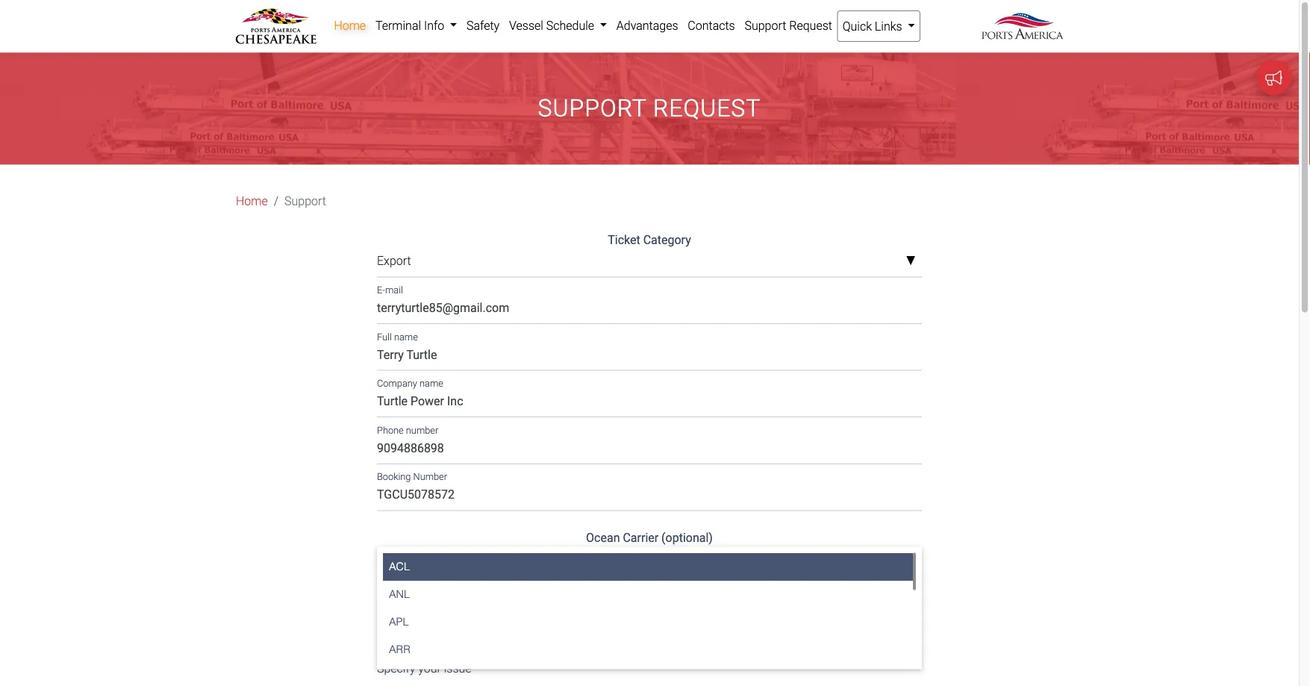 Task type: describe. For each thing, give the bounding box(es) containing it.
anl
[[389, 588, 410, 600]]

0 horizontal spatial request
[[654, 94, 761, 122]]

1 vertical spatial home
[[236, 194, 268, 208]]

safety
[[467, 18, 500, 32]]

booking
[[377, 472, 411, 483]]

ocean
[[586, 531, 620, 545]]

carrier
[[623, 531, 659, 545]]

E-mail email field
[[377, 295, 922, 324]]

company name
[[377, 378, 444, 389]]

company
[[377, 378, 417, 389]]

export
[[377, 254, 411, 268]]

arr
[[389, 643, 411, 656]]

category
[[644, 233, 691, 247]]

name for full name
[[394, 331, 418, 342]]

quick links link
[[838, 10, 921, 42]]

Full name text field
[[377, 342, 922, 371]]

links
[[875, 19, 903, 33]]

support request link
[[740, 10, 838, 40]]

specify
[[377, 661, 416, 675]]

2 choose your option from the top
[[377, 610, 479, 624]]

0 horizontal spatial support
[[285, 194, 326, 208]]

advantages link
[[612, 10, 683, 40]]

full
[[377, 331, 392, 342]]

0 vertical spatial home link
[[329, 10, 371, 40]]

1 horizontal spatial support
[[538, 94, 647, 122]]

issue
[[444, 661, 472, 675]]

quick
[[843, 19, 872, 33]]

vessel schedule
[[509, 18, 597, 32]]

e-
[[377, 285, 385, 296]]

1 choose from the top
[[377, 552, 417, 566]]

2 option from the top
[[446, 610, 479, 624]]

1 vertical spatial your
[[420, 610, 443, 624]]

number
[[406, 425, 439, 436]]

booking number
[[377, 472, 447, 483]]

terminal info
[[376, 18, 448, 32]]



Task type: locate. For each thing, give the bounding box(es) containing it.
request
[[790, 18, 833, 32], [654, 94, 761, 122]]

1 vertical spatial support
[[538, 94, 647, 122]]

support request
[[745, 18, 833, 32], [538, 94, 761, 122]]

Company name text field
[[377, 389, 922, 418]]

safety link
[[462, 10, 505, 40]]

your left the issue
[[418, 661, 441, 675]]

contacts link
[[683, 10, 740, 40]]

specify your issue
[[377, 661, 472, 675]]

vessel schedule link
[[505, 10, 612, 40]]

2 vertical spatial support
[[285, 194, 326, 208]]

0 horizontal spatial home link
[[236, 192, 268, 210]]

1 vertical spatial choose your option
[[377, 610, 479, 624]]

terminal
[[376, 18, 421, 32]]

mail
[[385, 285, 403, 296]]

0 horizontal spatial name
[[394, 331, 418, 342]]

ocean carrier (optional)
[[586, 531, 713, 545]]

0 vertical spatial your
[[420, 552, 443, 566]]

choose up anl
[[377, 552, 417, 566]]

2 choose from the top
[[377, 610, 417, 624]]

choose your option down anl
[[377, 610, 479, 624]]

phone number
[[377, 425, 439, 436]]

e-mail
[[377, 285, 403, 296]]

1 vertical spatial support request
[[538, 94, 761, 122]]

home
[[334, 18, 366, 32], [236, 194, 268, 208]]

0 vertical spatial option
[[446, 552, 479, 566]]

0 vertical spatial home
[[334, 18, 366, 32]]

home link
[[329, 10, 371, 40], [236, 192, 268, 210]]

option right acl
[[446, 552, 479, 566]]

0 vertical spatial support request
[[745, 18, 833, 32]]

info
[[424, 18, 445, 32]]

ticket
[[608, 233, 641, 247]]

acl
[[389, 560, 410, 573]]

choose your option up anl
[[377, 552, 479, 566]]

name right company
[[420, 378, 444, 389]]

contacts
[[688, 18, 735, 32]]

0 vertical spatial name
[[394, 331, 418, 342]]

vessel
[[509, 18, 544, 32]]

choose your option
[[377, 552, 479, 566], [377, 610, 479, 624]]

terminal info link
[[371, 10, 462, 40]]

1 horizontal spatial home
[[334, 18, 366, 32]]

1 vertical spatial option
[[446, 610, 479, 624]]

name for company name
[[420, 378, 444, 389]]

number
[[413, 472, 447, 483]]

(optional)
[[662, 531, 713, 545]]

1 vertical spatial choose
[[377, 610, 417, 624]]

1 horizontal spatial name
[[420, 378, 444, 389]]

option
[[446, 552, 479, 566], [446, 610, 479, 624]]

choose down anl
[[377, 610, 417, 624]]

phone
[[377, 425, 404, 436]]

Booking Number text field
[[377, 482, 922, 511]]

advantages
[[617, 18, 679, 32]]

0 vertical spatial support
[[745, 18, 787, 32]]

1 option from the top
[[446, 552, 479, 566]]

schedule
[[547, 18, 595, 32]]

0 vertical spatial choose your option
[[377, 552, 479, 566]]

Phone number text field
[[377, 436, 922, 464]]

2 vertical spatial your
[[418, 661, 441, 675]]

full name
[[377, 331, 418, 342]]

1 vertical spatial home link
[[236, 192, 268, 210]]

quick links
[[843, 19, 906, 33]]

1 choose your option from the top
[[377, 552, 479, 566]]

2 horizontal spatial support
[[745, 18, 787, 32]]

0 vertical spatial choose
[[377, 552, 417, 566]]

option up the issue
[[446, 610, 479, 624]]

1 vertical spatial request
[[654, 94, 761, 122]]

your right apl
[[420, 610, 443, 624]]

0 vertical spatial request
[[790, 18, 833, 32]]

Specify your issue text field
[[377, 652, 922, 686]]

name right full
[[394, 331, 418, 342]]

1 horizontal spatial request
[[790, 18, 833, 32]]

1 vertical spatial name
[[420, 378, 444, 389]]

choose
[[377, 552, 417, 566], [377, 610, 417, 624]]

name
[[394, 331, 418, 342], [420, 378, 444, 389]]

apl
[[389, 616, 409, 628]]

your
[[420, 552, 443, 566], [420, 610, 443, 624], [418, 661, 441, 675]]

support
[[745, 18, 787, 32], [538, 94, 647, 122], [285, 194, 326, 208]]

1 horizontal spatial home link
[[329, 10, 371, 40]]

your right acl
[[420, 552, 443, 566]]

ticket category export
[[377, 233, 691, 268]]

0 horizontal spatial home
[[236, 194, 268, 208]]



Task type: vqa. For each thing, say whether or not it's contained in the screenshot.
Search
no



